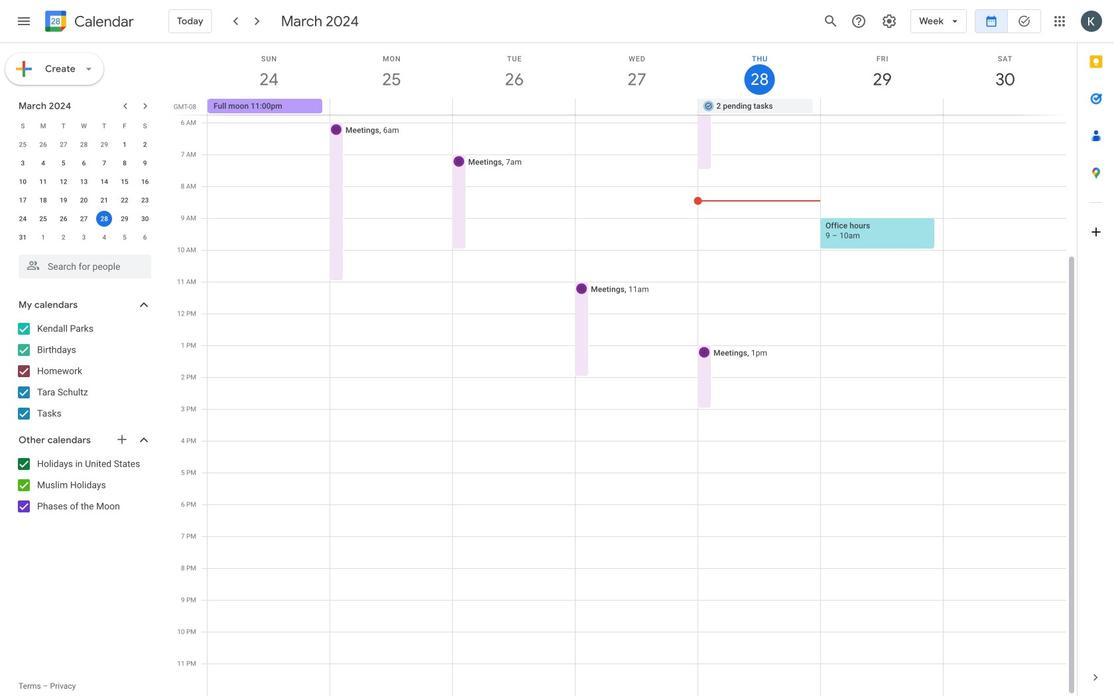 Task type: vqa. For each thing, say whether or not it's contained in the screenshot.
heading inside Calendar element
yes



Task type: locate. For each thing, give the bounding box(es) containing it.
april 5 element
[[117, 230, 133, 245]]

main drawer image
[[16, 13, 32, 29]]

grid
[[170, 43, 1077, 697]]

march 2024 grid
[[13, 117, 155, 247]]

24 element
[[15, 211, 31, 227]]

7 element
[[96, 155, 112, 171]]

april 4 element
[[96, 230, 112, 245]]

february 29 element
[[96, 137, 112, 153]]

tab list
[[1078, 43, 1114, 659]]

23 element
[[137, 192, 153, 208]]

30 element
[[137, 211, 153, 227]]

1 element
[[117, 137, 133, 153]]

26 element
[[56, 211, 71, 227]]

row
[[202, 99, 1077, 115], [13, 117, 155, 135], [13, 135, 155, 154], [13, 154, 155, 172], [13, 172, 155, 191], [13, 191, 155, 210], [13, 210, 155, 228], [13, 228, 155, 247]]

heading
[[72, 14, 134, 30]]

11 element
[[35, 174, 51, 190]]

9 element
[[137, 155, 153, 171]]

other calendars list
[[3, 454, 165, 517]]

cell
[[330, 99, 453, 115], [453, 99, 576, 115], [576, 99, 698, 115], [821, 99, 943, 115], [943, 99, 1066, 115], [94, 210, 114, 228]]

april 3 element
[[76, 230, 92, 245]]

cell inside the march 2024 grid
[[94, 210, 114, 228]]

heading inside calendar 'element'
[[72, 14, 134, 30]]

april 6 element
[[137, 230, 153, 245]]

None search field
[[0, 249, 165, 279]]

27 element
[[76, 211, 92, 227]]

april 1 element
[[35, 230, 51, 245]]

settings menu image
[[882, 13, 898, 29]]

6 element
[[76, 155, 92, 171]]

april 2 element
[[56, 230, 71, 245]]

row group
[[13, 135, 155, 247]]

10 element
[[15, 174, 31, 190]]

15 element
[[117, 174, 133, 190]]

calendar element
[[42, 8, 134, 37]]

18 element
[[35, 192, 51, 208]]



Task type: describe. For each thing, give the bounding box(es) containing it.
Search for people text field
[[27, 255, 143, 279]]

20 element
[[76, 192, 92, 208]]

my calendars list
[[3, 318, 165, 425]]

3 element
[[15, 155, 31, 171]]

21 element
[[96, 192, 112, 208]]

4 element
[[35, 155, 51, 171]]

february 25 element
[[15, 137, 31, 153]]

february 27 element
[[56, 137, 71, 153]]

22 element
[[117, 192, 133, 208]]

16 element
[[137, 174, 153, 190]]

28, today element
[[96, 211, 112, 227]]

5 element
[[56, 155, 71, 171]]

february 28 element
[[76, 137, 92, 153]]

8 element
[[117, 155, 133, 171]]

add other calendars image
[[115, 433, 129, 446]]

19 element
[[56, 192, 71, 208]]

29 element
[[117, 211, 133, 227]]

14 element
[[96, 174, 112, 190]]

17 element
[[15, 192, 31, 208]]

12 element
[[56, 174, 71, 190]]

2 element
[[137, 137, 153, 153]]

31 element
[[15, 230, 31, 245]]

25 element
[[35, 211, 51, 227]]

13 element
[[76, 174, 92, 190]]

february 26 element
[[35, 137, 51, 153]]



